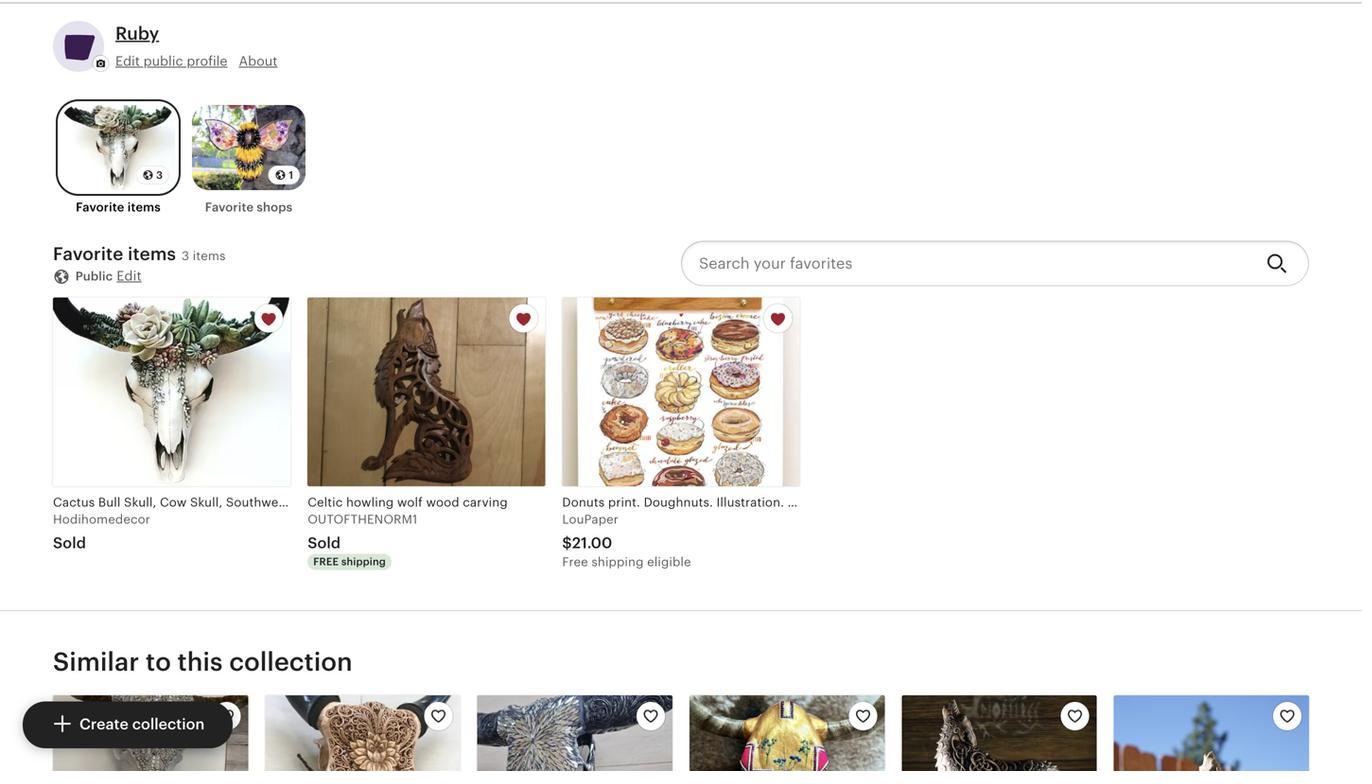 Task type: vqa. For each thing, say whether or not it's contained in the screenshot.
A
no



Task type: locate. For each thing, give the bounding box(es) containing it.
print.
[[608, 495, 641, 509]]

0 horizontal spatial 3
[[156, 169, 163, 181]]

collection right "this" at left
[[229, 647, 353, 676]]

free
[[313, 556, 339, 568]]

1 sold from the left
[[53, 535, 86, 552]]

0 horizontal spatial shipping
[[341, 556, 386, 568]]

favorite up public
[[53, 244, 123, 264]]

about
[[239, 53, 278, 68]]

1 vertical spatial 3
[[182, 249, 189, 263]]

sold down hodihomedecor
[[53, 535, 86, 552]]

items down favorite shops
[[193, 249, 226, 263]]

items up edit button
[[128, 244, 176, 264]]

ruby
[[115, 23, 159, 44]]

edit down favorite items 3 items
[[117, 268, 142, 283]]

eligible
[[647, 555, 691, 569]]

create collection
[[79, 716, 205, 733]]

outofthenorm1
[[308, 512, 418, 527]]

favorite items 3 items
[[53, 244, 226, 264]]

0 vertical spatial 3
[[156, 169, 163, 181]]

items for favorite items
[[128, 200, 161, 214]]

items
[[128, 200, 161, 214], [128, 244, 176, 264], [193, 249, 226, 263]]

wolf
[[397, 495, 423, 509]]

celtic howling wolf wood carving outofthenorm1 sold free shipping
[[308, 495, 508, 568]]

Search your favorites text field
[[681, 241, 1252, 286]]

edit down ruby button
[[115, 53, 140, 68]]

sweets.
[[935, 495, 982, 509]]

profile
[[187, 53, 228, 68]]

about button
[[239, 52, 278, 70]]

shops
[[257, 200, 293, 214]]

1 horizontal spatial shipping
[[592, 555, 644, 569]]

1 vertical spatial collection
[[132, 716, 205, 733]]

menu bar
[[19, 0, 1344, 4]]

favorite up favorite items 3 items
[[76, 200, 124, 214]]

donuts print. doughnuts. illustration. kitchen decor. food art. sweets. bakery. loupaper $ 21.00 free shipping eligible
[[562, 495, 1029, 569]]

carving
[[463, 495, 508, 509]]

1 horizontal spatial 3
[[182, 249, 189, 263]]

sold
[[53, 535, 86, 552], [308, 535, 341, 552]]

wooden howling wolf figurine. wolf sculpture. made of african limba and different hardwoods. for wolf and wildlife lovers. image
[[1114, 695, 1310, 771]]

shipping
[[592, 555, 644, 569], [341, 556, 386, 568]]

similar to this collection
[[53, 647, 353, 676]]

free
[[562, 555, 588, 569]]

sold up free
[[308, 535, 341, 552]]

1 vertical spatial edit
[[117, 268, 142, 283]]

ruby button
[[115, 21, 159, 46]]

0 horizontal spatial collection
[[132, 716, 205, 733]]

bling cow skull image
[[53, 695, 248, 771]]

favorite left shops
[[205, 200, 254, 214]]

0 vertical spatial edit
[[115, 53, 140, 68]]

shipping right free
[[341, 556, 386, 568]]

edit inside "link"
[[115, 53, 140, 68]]

hodihomedecor sold
[[53, 512, 150, 552]]

1 horizontal spatial sold
[[308, 535, 341, 552]]

items up favorite items 3 items
[[128, 200, 161, 214]]

2 sold from the left
[[308, 535, 341, 552]]

hodihomedecor
[[53, 512, 150, 527]]

items inside favorite items 3 items
[[193, 249, 226, 263]]

3
[[156, 169, 163, 181], [182, 249, 189, 263]]

wood
[[426, 495, 460, 509]]

shipping inside celtic howling wolf wood carving outofthenorm1 sold free shipping
[[341, 556, 386, 568]]

edit for edit public profile
[[115, 53, 140, 68]]

public
[[75, 269, 113, 283]]

emergence: painted cow skull image
[[690, 695, 885, 771]]

shipping down 21.00
[[592, 555, 644, 569]]

edit
[[115, 53, 140, 68], [117, 268, 142, 283]]

1
[[289, 169, 293, 181]]

collection down to
[[132, 716, 205, 733]]

doughnuts.
[[644, 495, 713, 509]]

0 horizontal spatial sold
[[53, 535, 86, 552]]

0 vertical spatial collection
[[229, 647, 353, 676]]

skull art glass mosaic in buffalo skull image
[[478, 695, 673, 771]]

3 inside favorite items 3 items
[[182, 249, 189, 263]]

collection
[[229, 647, 353, 676], [132, 716, 205, 733]]

decor.
[[837, 495, 875, 509]]

edit public profile
[[115, 53, 228, 68]]

favorite
[[76, 200, 124, 214], [205, 200, 254, 214], [53, 244, 123, 264]]

art.
[[912, 495, 932, 509]]

public
[[143, 53, 183, 68]]



Task type: describe. For each thing, give the bounding box(es) containing it.
wolf statue, viking wolf fenrir, wolf sculpture norse mythology wolf decor norse wolf celtic knot wolf howling wolf art woodcarving figurine image
[[902, 695, 1097, 771]]

favorite shops
[[205, 200, 293, 214]]

to
[[146, 647, 171, 676]]

favorite for favorite shops
[[205, 200, 254, 214]]

sold inside hodihomedecor sold
[[53, 535, 86, 552]]

donuts print. doughnuts. illustration. kitchen decor. food art. sweets. bakery. image
[[562, 297, 800, 486]]

edit for edit
[[117, 268, 142, 283]]

food
[[878, 495, 908, 509]]

similar
[[53, 647, 139, 676]]

cactus bull skull, cow skull, southwest decor, wall cow skull, painted cow skull, succulent wall decor, succulents, resin cow skull, skull, image
[[53, 297, 291, 486]]

edit button
[[117, 267, 142, 285]]

shipping inside the donuts print. doughnuts. illustration. kitchen decor. food art. sweets. bakery. loupaper $ 21.00 free shipping eligible
[[592, 555, 644, 569]]

donuts
[[562, 495, 605, 509]]

celtic howling wolf wood carving image
[[308, 297, 545, 486]]

favorite for favorite items 3 items
[[53, 244, 123, 264]]

create
[[79, 716, 129, 733]]

sold inside celtic howling wolf wood carving outofthenorm1 sold free shipping
[[308, 535, 341, 552]]

edit public profile link
[[115, 52, 228, 70]]

carved cow skull lotus image
[[265, 695, 460, 771]]

howling
[[346, 495, 394, 509]]

favorite items
[[76, 200, 161, 214]]

$
[[562, 535, 572, 552]]

celtic
[[308, 495, 343, 509]]

this
[[178, 647, 223, 676]]

illustration.
[[717, 495, 784, 509]]

1 horizontal spatial collection
[[229, 647, 353, 676]]

favorite for favorite items
[[76, 200, 124, 214]]

21.00
[[572, 535, 613, 552]]

bakery.
[[986, 495, 1029, 509]]

collection inside button
[[132, 716, 205, 733]]

kitchen
[[788, 495, 834, 509]]

loupaper
[[562, 512, 619, 527]]

create collection button
[[23, 702, 233, 748]]

items for favorite items 3 items
[[128, 244, 176, 264]]



